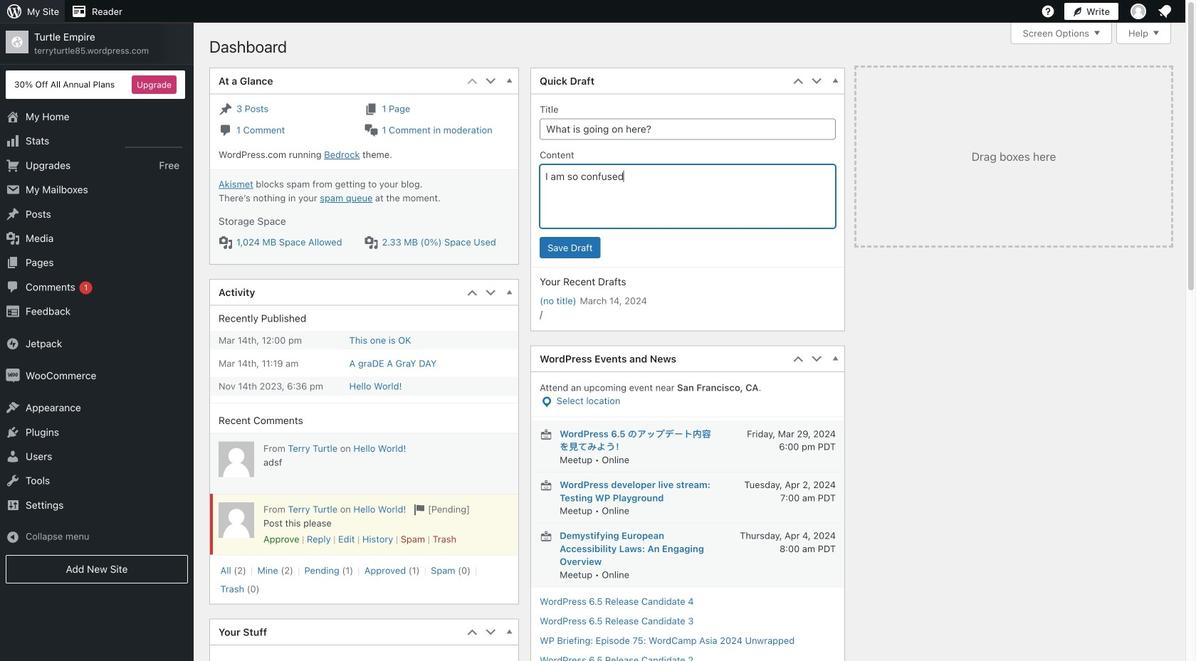 Task type: vqa. For each thing, say whether or not it's contained in the screenshot.
"Main menu" navigation
yes



Task type: locate. For each thing, give the bounding box(es) containing it.
None submit
[[540, 237, 601, 259]]

None text field
[[540, 119, 836, 140]]

What's on your mind? text field
[[540, 164, 836, 228]]

toolbar navigation
[[0, 0, 1177, 23]]

hourly views image
[[125, 135, 182, 149]]



Task type: describe. For each thing, give the bounding box(es) containing it.
main menu navigation
[[0, 23, 194, 590]]



